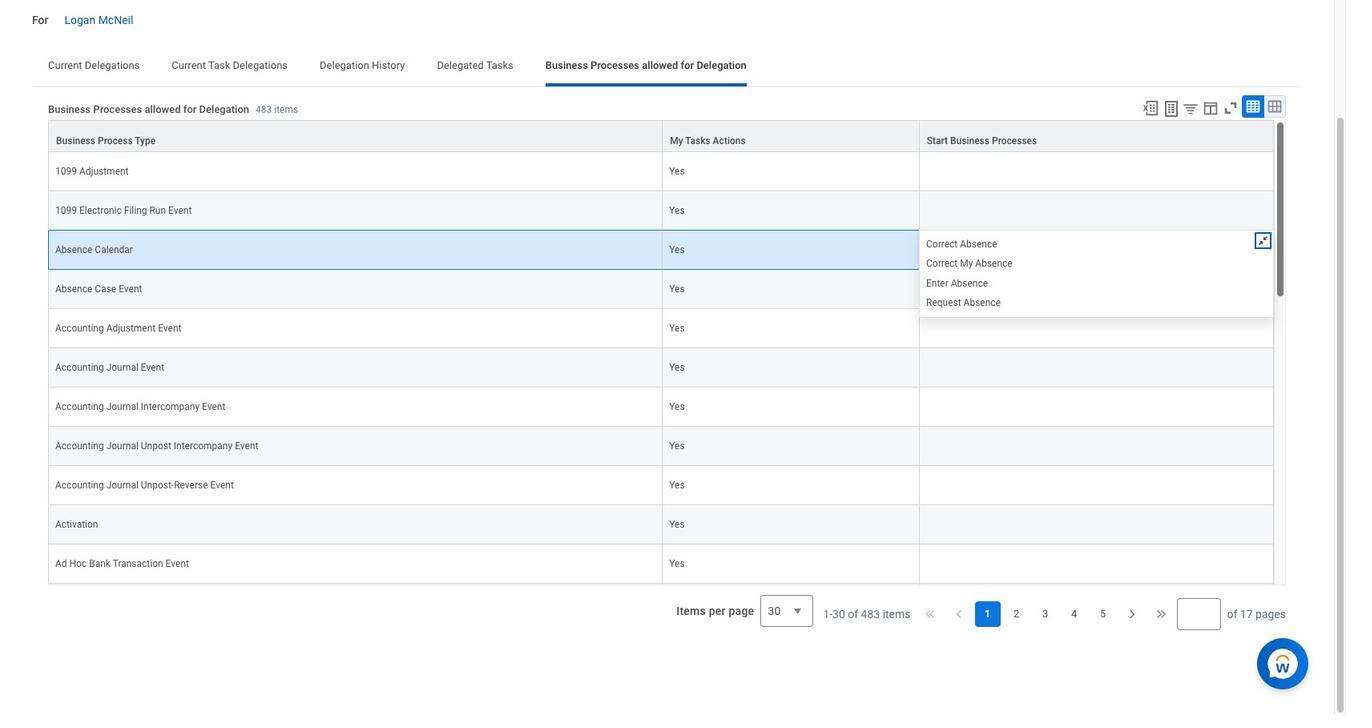 Task type: locate. For each thing, give the bounding box(es) containing it.
0 horizontal spatial my
[[670, 135, 683, 147]]

journal left "unpost"
[[106, 441, 139, 452]]

for up my tasks actions
[[681, 59, 694, 71]]

business
[[546, 59, 588, 71], [48, 103, 91, 115], [56, 135, 95, 147], [951, 135, 990, 147]]

of
[[848, 608, 858, 621], [1227, 608, 1238, 621]]

cell
[[920, 152, 1274, 191], [920, 191, 1274, 231], [919, 230, 1274, 318], [920, 270, 1274, 309], [920, 309, 1274, 349], [920, 349, 1274, 388], [920, 388, 1274, 427], [920, 427, 1274, 466], [920, 466, 1274, 506], [920, 506, 1274, 545], [920, 545, 1274, 584], [48, 584, 663, 623], [663, 584, 920, 623], [920, 584, 1274, 623]]

delegations
[[85, 59, 140, 71], [233, 59, 288, 71]]

1099 for 1099 adjustment
[[55, 166, 77, 177]]

items
[[274, 104, 298, 115], [883, 608, 911, 621]]

correct up correct my absence element
[[927, 239, 958, 250]]

absence
[[960, 239, 997, 250], [55, 244, 92, 256], [960, 244, 997, 256], [976, 258, 1013, 270], [951, 278, 988, 289], [55, 284, 92, 295], [964, 298, 1001, 309]]

tasks inside popup button
[[685, 135, 711, 147]]

0 horizontal spatial 483
[[256, 104, 272, 115]]

7 yes from the top
[[669, 401, 685, 413]]

1 vertical spatial 483
[[861, 608, 880, 621]]

bank
[[89, 558, 111, 570]]

1099 down business process type
[[55, 166, 77, 177]]

0 vertical spatial processes
[[591, 59, 640, 71]]

items left chevron 2x left small icon
[[883, 608, 911, 621]]

delegations right the task at the left
[[233, 59, 288, 71]]

0 horizontal spatial current
[[48, 59, 82, 71]]

0 horizontal spatial items
[[274, 104, 298, 115]]

correct up correct my absence
[[926, 244, 958, 256]]

1 row from the top
[[48, 120, 1274, 152]]

12 row from the top
[[48, 545, 1274, 584]]

1 vertical spatial for
[[183, 103, 197, 115]]

yes for accounting adjustment event
[[669, 323, 685, 334]]

4 journal from the top
[[106, 480, 139, 491]]

my up enter absence element
[[960, 258, 973, 270]]

journal down "accounting adjustment event"
[[106, 362, 139, 373]]

1 accounting from the top
[[55, 323, 104, 334]]

adjustment
[[79, 166, 129, 177], [106, 323, 156, 334]]

correct for correct absence element
[[927, 239, 958, 250]]

1 1099 from the top
[[55, 166, 77, 177]]

cell containing correct absence
[[919, 230, 1274, 318]]

row containing accounting adjustment event
[[48, 309, 1274, 349]]

intercompany up the reverse
[[174, 441, 233, 452]]

1-30 of 483 items
[[823, 608, 911, 621]]

business inside popup button
[[56, 135, 95, 147]]

list
[[975, 602, 1116, 627]]

10 yes from the top
[[669, 519, 685, 530]]

business process type
[[56, 135, 156, 147]]

cell for ad hoc bank transaction event
[[920, 545, 1274, 584]]

accounting down "accounting adjustment event"
[[55, 362, 104, 373]]

0 horizontal spatial of
[[848, 608, 858, 621]]

row containing accounting journal unpost intercompany event
[[48, 427, 1274, 466]]

task
[[208, 59, 230, 71]]

cell for accounting journal intercompany event
[[920, 388, 1274, 427]]

absence left case
[[55, 284, 92, 295]]

absence down correct absence element
[[976, 258, 1013, 270]]

9 yes from the top
[[669, 480, 685, 491]]

483
[[256, 104, 272, 115], [861, 608, 880, 621]]

accounting for accounting journal event
[[55, 362, 104, 373]]

current
[[48, 59, 82, 71], [172, 59, 206, 71]]

actions
[[713, 135, 746, 147]]

11 yes from the top
[[669, 558, 685, 570]]

tasks inside tab list
[[486, 59, 514, 71]]

absence down enter absence
[[964, 298, 1001, 309]]

6 row from the top
[[48, 309, 1274, 349]]

for down "current task delegations" at the left of the page
[[183, 103, 197, 115]]

delegation down the task at the left
[[199, 103, 249, 115]]

correct absence up correct my absence element
[[927, 239, 997, 250]]

1 journal from the top
[[106, 362, 139, 373]]

483 down "current task delegations" at the left of the page
[[256, 104, 272, 115]]

row containing accounting journal unpost-reverse event
[[48, 466, 1274, 506]]

accounting down accounting journal intercompany event
[[55, 441, 104, 452]]

6 yes from the top
[[669, 362, 685, 373]]

cell for absence calendar
[[919, 230, 1274, 318]]

2 current from the left
[[172, 59, 206, 71]]

processes inside popup button
[[992, 135, 1037, 147]]

accounting for accounting journal unpost-reverse event
[[55, 480, 104, 491]]

1 horizontal spatial my
[[960, 258, 973, 270]]

0 vertical spatial items
[[274, 104, 298, 115]]

row
[[48, 120, 1274, 152], [48, 152, 1274, 191], [48, 191, 1274, 231], [48, 230, 1274, 318], [48, 270, 1274, 309], [48, 309, 1274, 349], [48, 349, 1274, 388], [48, 388, 1274, 427], [48, 427, 1274, 466], [48, 466, 1274, 506], [48, 506, 1274, 545], [48, 545, 1274, 584], [48, 584, 1274, 623]]

tasks
[[486, 59, 514, 71], [685, 135, 711, 147]]

yes for accounting journal intercompany event
[[669, 401, 685, 413]]

dialog containing correct absence
[[919, 230, 1274, 318]]

1 vertical spatial my
[[960, 258, 973, 270]]

7 row from the top
[[48, 349, 1274, 388]]

accounting up activation
[[55, 480, 104, 491]]

delegations down mcneil
[[85, 59, 140, 71]]

1099 left the electronic
[[55, 205, 77, 216]]

2
[[1014, 608, 1020, 620]]

select to filter grid data image
[[1182, 100, 1200, 117]]

3 row from the top
[[48, 191, 1274, 231]]

my inside the items selected 'list'
[[960, 258, 973, 270]]

8 yes from the top
[[669, 441, 685, 452]]

1 horizontal spatial for
[[681, 59, 694, 71]]

1 horizontal spatial allowed
[[642, 59, 678, 71]]

1-30 of 483 items status
[[823, 607, 911, 623]]

current down logan
[[48, 59, 82, 71]]

3 button
[[1033, 602, 1058, 627]]

0 vertical spatial 483
[[256, 104, 272, 115]]

4 button
[[1062, 602, 1087, 627]]

accounting down the accounting journal event
[[55, 401, 104, 413]]

1 vertical spatial adjustment
[[106, 323, 156, 334]]

0 horizontal spatial delegations
[[85, 59, 140, 71]]

case
[[95, 284, 116, 295]]

tab list containing current delegations
[[32, 48, 1302, 86]]

current for current task delegations
[[172, 59, 206, 71]]

items selected list
[[927, 236, 1038, 311]]

tasks left actions at the right of the page
[[685, 135, 711, 147]]

1 delegations from the left
[[85, 59, 140, 71]]

9 row from the top
[[48, 427, 1274, 466]]

delegated tasks
[[437, 59, 514, 71]]

2 row from the top
[[48, 152, 1274, 191]]

correct inside correct absence element
[[927, 239, 958, 250]]

my left actions at the right of the page
[[670, 135, 683, 147]]

allowed for business processes allowed for delegation 483 items
[[145, 103, 181, 115]]

logan
[[64, 14, 96, 26]]

0 vertical spatial adjustment
[[79, 166, 129, 177]]

accounting down absence case event on the top of page
[[55, 323, 104, 334]]

correct inside correct my absence element
[[927, 258, 958, 270]]

2 of from the left
[[1227, 608, 1238, 621]]

current for current delegations
[[48, 59, 82, 71]]

accounting adjustment event
[[55, 323, 182, 334]]

1 yes from the top
[[669, 166, 685, 177]]

2 yes from the top
[[669, 205, 685, 216]]

1099
[[55, 166, 77, 177], [55, 205, 77, 216]]

journal
[[106, 362, 139, 373], [106, 401, 139, 413], [106, 441, 139, 452], [106, 480, 139, 491]]

row containing 1099 electronic filing run event
[[48, 191, 1274, 231]]

0 vertical spatial tasks
[[486, 59, 514, 71]]

3 accounting from the top
[[55, 401, 104, 413]]

absence up correct my absence
[[960, 244, 997, 256]]

processes inside tab list
[[591, 59, 640, 71]]

0 horizontal spatial processes
[[93, 103, 142, 115]]

cell for accounting journal unpost-reverse event
[[920, 466, 1274, 506]]

toolbar
[[1135, 95, 1286, 120]]

2 horizontal spatial delegation
[[697, 59, 747, 71]]

0 vertical spatial allowed
[[642, 59, 678, 71]]

1099 electronic filing run event
[[55, 205, 192, 216]]

hoc
[[69, 558, 87, 570]]

correct absence inside the items selected 'list'
[[927, 239, 997, 250]]

unpost-
[[141, 480, 174, 491]]

1 vertical spatial processes
[[93, 103, 142, 115]]

journal down the accounting journal event
[[106, 401, 139, 413]]

absence case event
[[55, 284, 142, 295]]

tasks for my
[[685, 135, 711, 147]]

2 journal from the top
[[106, 401, 139, 413]]

row containing accounting journal intercompany event
[[48, 388, 1274, 427]]

delegation for business processes allowed for delegation 483 items
[[199, 103, 249, 115]]

accounting for accounting journal unpost intercompany event
[[55, 441, 104, 452]]

0 horizontal spatial delegation
[[199, 103, 249, 115]]

30
[[833, 608, 845, 621]]

4 yes from the top
[[669, 284, 685, 295]]

table image
[[1245, 98, 1262, 114]]

1 horizontal spatial items
[[883, 608, 911, 621]]

intercompany up accounting journal unpost intercompany event
[[141, 401, 200, 413]]

accounting
[[55, 323, 104, 334], [55, 362, 104, 373], [55, 401, 104, 413], [55, 441, 104, 452], [55, 480, 104, 491]]

cell for activation
[[920, 506, 1274, 545]]

5 accounting from the top
[[55, 480, 104, 491]]

1 current from the left
[[48, 59, 82, 71]]

0 vertical spatial for
[[681, 59, 694, 71]]

0 vertical spatial my
[[670, 135, 683, 147]]

2 1099 from the top
[[55, 205, 77, 216]]

yes for activation
[[669, 519, 685, 530]]

my
[[670, 135, 683, 147], [960, 258, 973, 270]]

business processes allowed for delegation 483 items
[[48, 103, 298, 115]]

of left 17
[[1227, 608, 1238, 621]]

0 vertical spatial intercompany
[[141, 401, 200, 413]]

yes for absence calendar
[[669, 244, 685, 256]]

adjustment for accounting
[[106, 323, 156, 334]]

tab list
[[32, 48, 1302, 86]]

4 accounting from the top
[[55, 441, 104, 452]]

row containing absence case event
[[48, 270, 1274, 309]]

ad hoc bank transaction event
[[55, 558, 189, 570]]

row containing activation
[[48, 506, 1274, 545]]

yes for 1099 adjustment
[[669, 166, 685, 177]]

unpost
[[141, 441, 171, 452]]

current left the task at the left
[[172, 59, 206, 71]]

1 vertical spatial tasks
[[685, 135, 711, 147]]

correct my absence
[[927, 258, 1013, 270]]

items inside status
[[883, 608, 911, 621]]

correct
[[927, 239, 958, 250], [926, 244, 958, 256], [927, 258, 958, 270]]

0 horizontal spatial tasks
[[486, 59, 514, 71]]

1 horizontal spatial processes
[[591, 59, 640, 71]]

3 yes from the top
[[669, 244, 685, 256]]

correct up enter
[[927, 258, 958, 270]]

for
[[681, 59, 694, 71], [183, 103, 197, 115]]

processes
[[591, 59, 640, 71], [93, 103, 142, 115], [992, 135, 1037, 147]]

delegation left history
[[320, 59, 369, 71]]

history
[[372, 59, 405, 71]]

delegated
[[437, 59, 484, 71]]

fullscreen image
[[1222, 99, 1240, 117]]

row containing 1099 adjustment
[[48, 152, 1274, 191]]

1 horizontal spatial 483
[[861, 608, 880, 621]]

correct absence
[[927, 239, 997, 250], [926, 244, 997, 256]]

1 vertical spatial allowed
[[145, 103, 181, 115]]

0 horizontal spatial allowed
[[145, 103, 181, 115]]

8 row from the top
[[48, 388, 1274, 427]]

items per page element
[[674, 586, 814, 637]]

1 vertical spatial 1099
[[55, 205, 77, 216]]

journal left unpost-
[[106, 480, 139, 491]]

483 inside status
[[861, 608, 880, 621]]

processes for business processes allowed for delegation
[[591, 59, 640, 71]]

pages
[[1256, 608, 1286, 621]]

enter
[[927, 278, 949, 289]]

cell for 1099 adjustment
[[920, 152, 1274, 191]]

dialog
[[919, 230, 1274, 318]]

delegation up actions at the right of the page
[[697, 59, 747, 71]]

allowed
[[642, 59, 678, 71], [145, 103, 181, 115]]

event
[[168, 205, 192, 216], [119, 284, 142, 295], [158, 323, 182, 334], [141, 362, 164, 373], [202, 401, 226, 413], [235, 441, 258, 452], [210, 480, 234, 491], [166, 558, 189, 570]]

correct for correct my absence element
[[927, 258, 958, 270]]

0 horizontal spatial for
[[183, 103, 197, 115]]

of right 30
[[848, 608, 858, 621]]

4 row from the top
[[48, 230, 1274, 318]]

5 row from the top
[[48, 270, 1274, 309]]

483 right 30
[[861, 608, 880, 621]]

shrink image
[[1258, 235, 1270, 247]]

0 vertical spatial 1099
[[55, 166, 77, 177]]

3 journal from the top
[[106, 441, 139, 452]]

1 horizontal spatial delegations
[[233, 59, 288, 71]]

current task delegations
[[172, 59, 288, 71]]

type
[[135, 135, 156, 147]]

business process type button
[[49, 121, 662, 151]]

2 horizontal spatial processes
[[992, 135, 1037, 147]]

11 row from the top
[[48, 506, 1274, 545]]

10 row from the top
[[48, 466, 1274, 506]]

1 vertical spatial items
[[883, 608, 911, 621]]

adjustment down business process type
[[79, 166, 129, 177]]

workday assistant region
[[1258, 632, 1315, 690]]

list containing 2
[[975, 602, 1116, 627]]

1 horizontal spatial of
[[1227, 608, 1238, 621]]

1 of from the left
[[848, 608, 858, 621]]

1 horizontal spatial current
[[172, 59, 206, 71]]

start business processes button
[[920, 121, 1274, 151]]

5 button
[[1090, 602, 1116, 627]]

allowed for business processes allowed for delegation
[[642, 59, 678, 71]]

delegation
[[320, 59, 369, 71], [697, 59, 747, 71], [199, 103, 249, 115]]

2 vertical spatial processes
[[992, 135, 1037, 147]]

items down "current task delegations" at the left of the page
[[274, 104, 298, 115]]

calendar
[[95, 244, 133, 256]]

of 17 pages
[[1227, 608, 1286, 621]]

my inside popup button
[[670, 135, 683, 147]]

5 yes from the top
[[669, 323, 685, 334]]

expand table image
[[1267, 98, 1283, 114]]

tasks right delegated
[[486, 59, 514, 71]]

1-
[[823, 608, 833, 621]]

cell for accounting adjustment event
[[920, 309, 1274, 349]]

yes
[[669, 166, 685, 177], [669, 205, 685, 216], [669, 244, 685, 256], [669, 284, 685, 295], [669, 323, 685, 334], [669, 362, 685, 373], [669, 401, 685, 413], [669, 441, 685, 452], [669, 480, 685, 491], [669, 519, 685, 530], [669, 558, 685, 570]]

adjustment up the accounting journal event
[[106, 323, 156, 334]]

accounting for accounting adjustment event
[[55, 323, 104, 334]]

business for business process type
[[56, 135, 95, 147]]

1 horizontal spatial tasks
[[685, 135, 711, 147]]

2 accounting from the top
[[55, 362, 104, 373]]

intercompany
[[141, 401, 200, 413], [174, 441, 233, 452]]



Task type: describe. For each thing, give the bounding box(es) containing it.
for
[[32, 14, 48, 26]]

process
[[98, 135, 133, 147]]

row containing ad hoc bank transaction event
[[48, 545, 1274, 584]]

chevron 2x left small image
[[922, 607, 938, 623]]

absence calendar
[[55, 244, 133, 256]]

current delegations
[[48, 59, 140, 71]]

list inside 'pagination' element
[[975, 602, 1116, 627]]

5
[[1100, 608, 1106, 620]]

enter absence element
[[927, 275, 988, 289]]

journal for unpost
[[106, 441, 139, 452]]

accounting for accounting journal intercompany event
[[55, 401, 104, 413]]

yes for absence case event
[[669, 284, 685, 295]]

enter absence
[[927, 278, 988, 289]]

logan mcneil
[[64, 14, 133, 26]]

request absence
[[927, 298, 1001, 309]]

accounting journal intercompany event
[[55, 401, 226, 413]]

my tasks actions button
[[663, 121, 919, 151]]

483 inside business processes allowed for delegation 483 items
[[256, 104, 272, 115]]

correct absence element
[[927, 236, 997, 250]]

for for business processes allowed for delegation 483 items
[[183, 103, 197, 115]]

yes for 1099 electronic filing run event
[[669, 205, 685, 216]]

business for business processes allowed for delegation 483 items
[[48, 103, 91, 115]]

cell for absence case event
[[920, 270, 1274, 309]]

chevron left small image
[[951, 607, 967, 623]]

yes for accounting journal unpost-reverse event
[[669, 480, 685, 491]]

Go to page number text field
[[1177, 599, 1221, 631]]

yes for accounting journal event
[[669, 362, 685, 373]]

delegation history
[[320, 59, 405, 71]]

journal for intercompany
[[106, 401, 139, 413]]

1099 for 1099 electronic filing run event
[[55, 205, 77, 216]]

request absence element
[[927, 294, 1001, 309]]

mcneil
[[98, 14, 133, 26]]

items inside business processes allowed for delegation 483 items
[[274, 104, 298, 115]]

row containing accounting journal event
[[48, 349, 1274, 388]]

business processes allowed for delegation
[[546, 59, 747, 71]]

my tasks actions
[[670, 135, 746, 147]]

absence left the calendar
[[55, 244, 92, 256]]

accounting journal event
[[55, 362, 164, 373]]

pagination element
[[823, 586, 1286, 643]]

items
[[677, 605, 706, 618]]

cell for accounting journal unpost intercompany event
[[920, 427, 1274, 466]]

2 button
[[1004, 602, 1030, 627]]

export to worksheets image
[[1162, 99, 1181, 118]]

2 delegations from the left
[[233, 59, 288, 71]]

business for business processes allowed for delegation
[[546, 59, 588, 71]]

accounting journal unpost-reverse event
[[55, 480, 234, 491]]

request
[[927, 298, 961, 309]]

chevron right small image
[[1124, 607, 1140, 623]]

row containing business process type
[[48, 120, 1274, 152]]

tasks for delegated
[[486, 59, 514, 71]]

start
[[927, 135, 948, 147]]

for for business processes allowed for delegation
[[681, 59, 694, 71]]

17
[[1241, 608, 1253, 621]]

correct my absence element
[[927, 255, 1013, 270]]

per
[[709, 605, 726, 618]]

items per page
[[677, 605, 754, 618]]

filing
[[124, 205, 147, 216]]

business inside popup button
[[951, 135, 990, 147]]

accounting journal unpost intercompany event
[[55, 441, 258, 452]]

chevron 2x right small image
[[1153, 607, 1169, 623]]

journal for event
[[106, 362, 139, 373]]

absence up correct my absence element
[[960, 239, 997, 250]]

row containing correct absence
[[48, 230, 1274, 318]]

cell for 1099 electronic filing run event
[[920, 191, 1274, 231]]

3
[[1043, 608, 1048, 620]]

delegation for business processes allowed for delegation
[[697, 59, 747, 71]]

reverse
[[174, 480, 208, 491]]

cell for accounting journal event
[[920, 349, 1274, 388]]

activation
[[55, 519, 98, 530]]

electronic
[[79, 205, 122, 216]]

click to view/edit grid preferences image
[[1202, 99, 1220, 117]]

journal for unpost-
[[106, 480, 139, 491]]

page
[[729, 605, 754, 618]]

1 vertical spatial intercompany
[[174, 441, 233, 452]]

1 horizontal spatial delegation
[[320, 59, 369, 71]]

export to excel image
[[1142, 99, 1160, 117]]

transaction
[[113, 558, 163, 570]]

correct absence up correct my absence
[[926, 244, 997, 256]]

logan mcneil link
[[64, 10, 133, 26]]

ad
[[55, 558, 67, 570]]

yes for ad hoc bank transaction event
[[669, 558, 685, 570]]

13 row from the top
[[48, 584, 1274, 623]]

absence up request absence element
[[951, 278, 988, 289]]

processes for business processes allowed for delegation 483 items
[[93, 103, 142, 115]]

4
[[1071, 608, 1077, 620]]

of inside 1-30 of 483 items status
[[848, 608, 858, 621]]

yes for accounting journal unpost intercompany event
[[669, 441, 685, 452]]

1099 adjustment
[[55, 166, 129, 177]]

adjustment for 1099
[[79, 166, 129, 177]]

run
[[149, 205, 166, 216]]

start business processes
[[927, 135, 1037, 147]]



Task type: vqa. For each thing, say whether or not it's contained in the screenshot.
the Journal corresponding to Unpost-
yes



